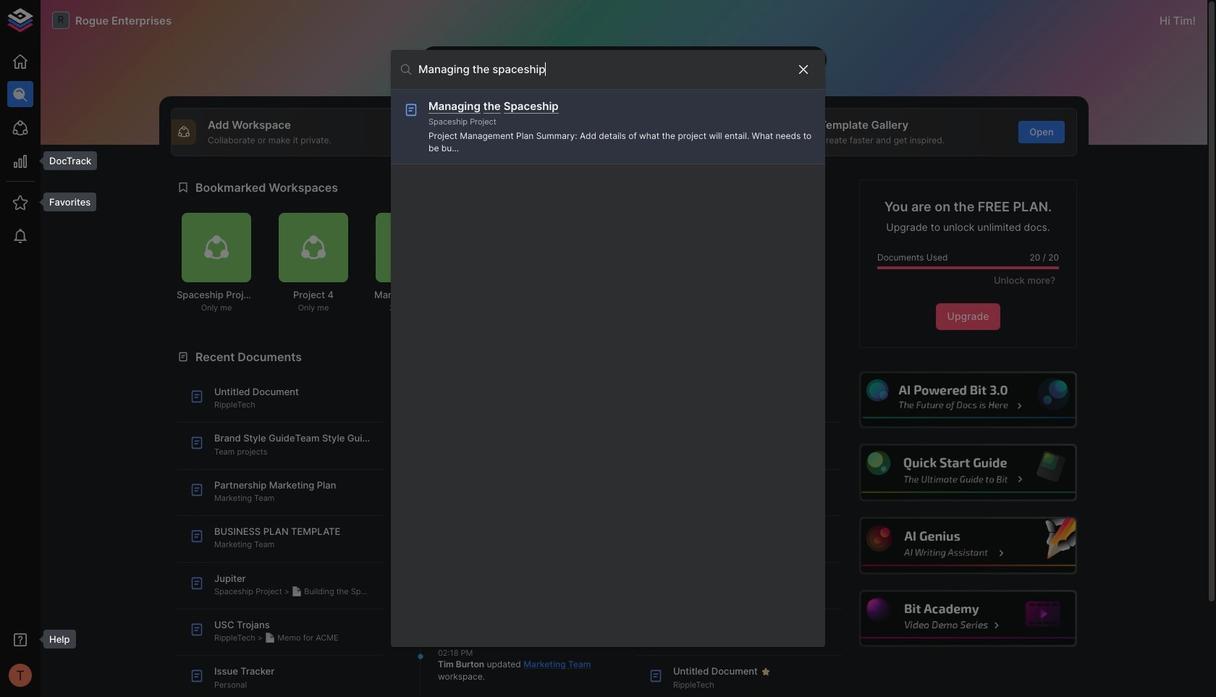 Task type: vqa. For each thing, say whether or not it's contained in the screenshot.
"help" image
yes



Task type: describe. For each thing, give the bounding box(es) containing it.
2 tooltip from the top
[[33, 193, 96, 211]]

3 help image from the top
[[859, 517, 1077, 574]]

1 tooltip from the top
[[33, 151, 97, 170]]

2 help image from the top
[[859, 444, 1077, 502]]

3 tooltip from the top
[[33, 630, 76, 649]]

4 help image from the top
[[859, 590, 1077, 647]]

1 help image from the top
[[859, 371, 1077, 429]]



Task type: locate. For each thing, give the bounding box(es) containing it.
1 vertical spatial tooltip
[[33, 193, 96, 211]]

0 vertical spatial tooltip
[[33, 151, 97, 170]]

help image
[[859, 371, 1077, 429], [859, 444, 1077, 502], [859, 517, 1077, 574], [859, 590, 1077, 647]]

dialog
[[391, 50, 825, 647]]

Search documents, folders and workspaces... text field
[[418, 58, 785, 80]]

2 vertical spatial tooltip
[[33, 630, 76, 649]]

tooltip
[[33, 151, 97, 170], [33, 193, 96, 211], [33, 630, 76, 649]]



